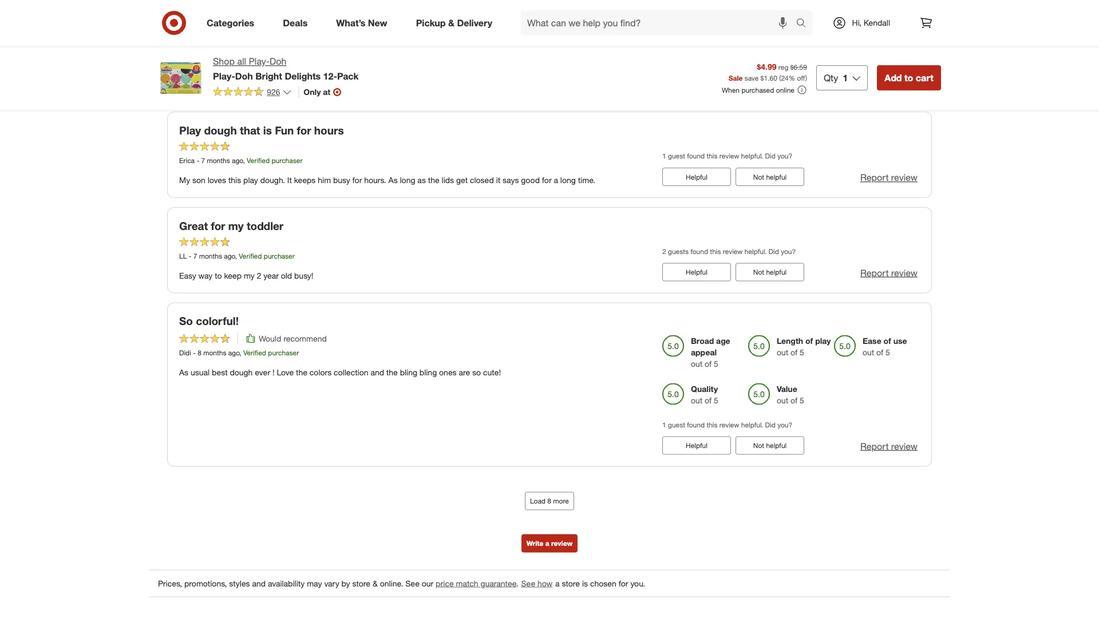 Task type: vqa. For each thing, say whether or not it's contained in the screenshot.
the broad age appeal out of 5
yes



Task type: describe. For each thing, give the bounding box(es) containing it.
, for play dough that is fun for hours
[[243, 156, 245, 165]]

out inside length of play out of 5
[[777, 347, 789, 357]]

grand
[[289, 68, 309, 78]]

delights
[[285, 70, 321, 82]]

busy!
[[294, 271, 314, 281]]

for right fun
[[297, 124, 311, 137]]

of right length
[[806, 336, 813, 346]]

play
[[179, 124, 201, 137]]

didi
[[179, 348, 191, 357]]

styles
[[229, 579, 250, 589]]

1 bling from the left
[[400, 367, 417, 377]]

of inside quality out of 5
[[705, 395, 712, 405]]

a left at
[[317, 80, 321, 90]]

this inside i bought this for my 3 year old grand baby that was given play-doh for his birthday and was left outside out of it's container and it dried. it's a wonderful gift however for a 3 year old i make sure i'm supervising my grandkids playtime just in case
[[211, 68, 224, 78]]

2 for helpful
[[663, 247, 666, 256]]

it
[[287, 175, 292, 185]]

dried.
[[179, 80, 200, 90]]

write a review button
[[522, 535, 578, 553]]

hi, kendall
[[853, 18, 891, 28]]

verified for so colorful!
[[243, 348, 266, 357]]

availability
[[268, 579, 305, 589]]

of inside broad age appeal out of 5
[[705, 359, 712, 369]]

.
[[516, 579, 519, 589]]

search button
[[791, 10, 819, 38]]

- for for
[[189, 252, 191, 260]]

usual
[[191, 367, 210, 377]]

5 inside quality out of 5
[[714, 395, 719, 405]]

24
[[781, 74, 789, 82]]

search
[[791, 18, 819, 30]]

old for great for my toddler
[[281, 271, 292, 281]]

online.
[[380, 579, 403, 589]]

play dough that is fun for hours
[[179, 124, 344, 137]]

2 horizontal spatial 7
[[256, 49, 260, 58]]

2 store from the left
[[562, 579, 580, 589]]

of left use
[[884, 336, 892, 346]]

just
[[545, 80, 558, 90]]

hi,
[[853, 18, 862, 28]]

and right container
[[622, 68, 636, 78]]

price match guarantee link
[[436, 579, 516, 589]]

his
[[432, 68, 442, 78]]

play- up bright
[[249, 56, 270, 67]]

him
[[318, 175, 331, 185]]

way
[[199, 271, 213, 281]]

report review button for 2nd not helpful button
[[861, 171, 918, 184]]

cute!
[[483, 367, 501, 377]]

this for helpful button associated with play dough that is fun for hours
[[707, 152, 718, 160]]

not helpful for 3rd not helpful button from the top
[[754, 268, 787, 277]]

great for my toddler
[[179, 219, 284, 232]]

2 was from the left
[[492, 68, 506, 78]]

use
[[894, 336, 907, 346]]

guests for helpful
[[668, 247, 689, 256]]

of down ease
[[877, 347, 884, 357]]

categories
[[207, 17, 254, 28]]

what's
[[336, 17, 366, 28]]

2 long from the left
[[561, 175, 576, 185]]

1 guest found this review helpful. did you? for helpful button associated with play dough that is fun for hours
[[663, 152, 793, 160]]

shop all play-doh play-doh bright delights 12-pack
[[213, 56, 359, 82]]

1 vertical spatial to
[[215, 271, 222, 281]]

1 vertical spatial year
[[330, 80, 346, 90]]

purchaser for great for my toddler
[[264, 252, 295, 260]]

helpful. for helpful button corresponding to great for my toddler
[[745, 247, 767, 256]]

keeps
[[294, 175, 316, 185]]

to inside button
[[905, 72, 914, 83]]

1 was from the left
[[347, 68, 362, 78]]

ease
[[863, 336, 882, 346]]

gift
[[259, 80, 271, 90]]

3 helpful from the top
[[767, 268, 787, 277]]

year for great for my toddler
[[264, 271, 279, 281]]

not for 2nd not helpful button
[[754, 173, 765, 181]]

would recommend
[[259, 334, 327, 344]]

my right keep
[[244, 271, 255, 281]]

a right how
[[556, 579, 560, 589]]

doh down all
[[235, 70, 253, 82]]

pens
[[195, 49, 211, 58]]

case
[[568, 80, 585, 90]]

at
[[323, 87, 331, 97]]

vary
[[324, 579, 339, 589]]

get
[[456, 175, 468, 185]]

out inside the value out of 5
[[777, 395, 789, 405]]

categories link
[[197, 10, 269, 36]]

my son loves this play dough. it keeps him busy for hours. as long as the lids get closed it says good for a long time.
[[179, 175, 596, 185]]

1 helpful from the top
[[767, 77, 787, 86]]

3 helpful from the top
[[686, 442, 708, 450]]

review inside "write a review" button
[[552, 539, 573, 548]]

pickup
[[416, 17, 446, 28]]

ones
[[439, 367, 457, 377]]

best
[[212, 367, 228, 377]]

erica - 7 months ago , verified purchaser
[[179, 156, 303, 165]]

7 for for
[[193, 252, 197, 260]]

erica
[[179, 156, 195, 165]]

as
[[418, 175, 426, 185]]

so colorful!
[[179, 315, 239, 328]]

length of play out of 5
[[777, 336, 831, 357]]

0 horizontal spatial play
[[243, 175, 258, 185]]

4 helpful from the top
[[767, 442, 787, 450]]

best
[[179, 49, 193, 58]]

colorful!
[[196, 315, 239, 328]]

helpful for play dough that is fun for hours
[[686, 173, 708, 181]]

age
[[717, 336, 731, 346]]

1 for 2nd not helpful button
[[663, 152, 666, 160]]

play- inside i bought this for my 3 year old grand baby that was given play-doh for his birthday and was left outside out of it's container and it dried. it's a wonderful gift however for a 3 year old i make sure i'm supervising my grandkids playtime just in case
[[385, 68, 404, 78]]

promotions,
[[184, 579, 227, 589]]

out inside ease of use out of 5
[[863, 347, 875, 357]]

make
[[365, 80, 385, 90]]

report for report review button corresponding to 2nd not helpful button
[[861, 172, 889, 183]]

found for first helpful button from the bottom
[[687, 421, 705, 429]]

found for helpful button associated with play dough that is fun for hours
[[687, 152, 705, 160]]

bought
[[184, 68, 209, 78]]

not helpful for first not helpful button
[[754, 77, 787, 86]]

guests for not helpful
[[668, 56, 689, 65]]

bright
[[256, 70, 282, 82]]

5 for use
[[886, 347, 891, 357]]

purchased
[[742, 86, 775, 94]]

doh up pens
[[206, 17, 227, 30]]

purchaser up pack at the left of the page
[[326, 49, 357, 58]]

ago for colorful!
[[228, 348, 240, 357]]

and up grandkids
[[477, 68, 490, 78]]

0 vertical spatial dough
[[204, 124, 237, 137]]

for down shop
[[226, 68, 236, 78]]

keep
[[224, 271, 242, 281]]

report for 1st report review button from the top of the page
[[861, 76, 889, 88]]

3 helpful button from the top
[[663, 437, 731, 455]]

for right great
[[211, 219, 225, 232]]

for down baby
[[305, 80, 315, 90]]

did for first not helpful button
[[769, 56, 779, 65]]

out inside i bought this for my 3 year old grand baby that was given play-doh for his birthday and was left outside out of it's container and it dried. it's a wonderful gift however for a 3 year old i make sure i'm supervising my grandkids playtime just in case
[[551, 68, 563, 78]]

fun
[[275, 124, 294, 137]]

out inside broad age appeal out of 5
[[691, 359, 703, 369]]

says
[[503, 175, 519, 185]]

love
[[277, 367, 294, 377]]

ease of use out of 5
[[863, 336, 907, 357]]

of down length
[[791, 347, 798, 357]]

quality
[[691, 384, 718, 394]]

save
[[745, 74, 759, 82]]

2 see from the left
[[521, 579, 536, 589]]

not for 3rd not helpful button from the top
[[754, 268, 765, 277]]

not helpful for 2nd not helpful button
[[754, 173, 787, 181]]

0 horizontal spatial i
[[179, 68, 181, 78]]

length
[[777, 336, 804, 346]]

play- up the best
[[179, 17, 206, 30]]

this for first not helpful button
[[710, 56, 721, 65]]

online
[[776, 86, 795, 94]]

appeal
[[691, 347, 717, 357]]

deals
[[283, 17, 308, 28]]

$4.99 reg $6.59 sale save $ 1.60 ( 24 % off )
[[729, 62, 807, 82]]

0 vertical spatial 3
[[251, 68, 255, 78]]

3 report review from the top
[[861, 268, 918, 279]]

toddler
[[247, 219, 284, 232]]

that inside i bought this for my 3 year old grand baby that was given play-doh for his birthday and was left outside out of it's container and it dried. it's a wonderful gift however for a 3 year old i make sure i'm supervising my grandkids playtime just in case
[[331, 68, 345, 78]]

1 vertical spatial is
[[582, 579, 588, 589]]

purchaser for play dough that is fun for hours
[[272, 156, 303, 165]]

purchaser for so colorful!
[[268, 348, 299, 357]]

add to cart button
[[878, 65, 942, 90]]

shop
[[213, 56, 235, 67]]

hours.
[[364, 175, 386, 185]]

a right good
[[554, 175, 558, 185]]

broad age appeal out of 5
[[691, 336, 731, 369]]

926 link
[[213, 86, 292, 100]]

it's
[[574, 68, 584, 78]]

5 for appeal
[[714, 359, 719, 369]]

2 horizontal spatial the
[[428, 175, 440, 185]]

did for first helpful button from the bottom
[[765, 421, 776, 429]]

write
[[527, 539, 544, 548]]

)
[[806, 74, 807, 82]]

doh inside i bought this for my 3 year old grand baby that was given play-doh for his birthday and was left outside out of it's container and it dried. it's a wonderful gift however for a 3 year old i make sure i'm supervising my grandkids playtime just in case
[[404, 68, 418, 78]]



Task type: locate. For each thing, give the bounding box(es) containing it.
a inside button
[[546, 539, 550, 548]]

1 guest from the top
[[668, 152, 686, 160]]

1 vertical spatial it
[[496, 175, 501, 185]]

of down quality
[[705, 395, 712, 405]]

report for 3rd not helpful button from the top's report review button
[[861, 268, 889, 279]]

3 report from the top
[[861, 268, 889, 279]]

1 vertical spatial helpful
[[686, 268, 708, 277]]

a right "write"
[[546, 539, 550, 548]]

my down birthday
[[462, 80, 473, 90]]

out down the appeal on the bottom right
[[691, 359, 703, 369]]

8 right didi
[[198, 348, 202, 357]]

by
[[342, 579, 350, 589]]

- right all
[[251, 49, 254, 58]]

1 horizontal spatial that
[[331, 68, 345, 78]]

- for colorful!
[[193, 348, 196, 357]]

1 for 4th not helpful button
[[663, 421, 666, 429]]

1 vertical spatial guests
[[668, 247, 689, 256]]

ever
[[255, 367, 270, 377]]

found for helpful button corresponding to great for my toddler
[[691, 247, 708, 256]]

for right 'busy'
[[353, 175, 362, 185]]

doodling
[[223, 49, 250, 58]]

4 not helpful from the top
[[754, 442, 787, 450]]

play- up sure
[[385, 68, 404, 78]]

it right container
[[638, 68, 642, 78]]

1 vertical spatial 2 guests found this review helpful. did you?
[[663, 247, 796, 256]]

1 vertical spatial old
[[348, 80, 359, 90]]

2 helpful button from the top
[[663, 263, 731, 282]]

1 guests from the top
[[668, 56, 689, 65]]

qty 1
[[824, 72, 848, 83]]

long left time.
[[561, 175, 576, 185]]

add to cart
[[885, 72, 934, 83]]

ago up grand
[[287, 49, 298, 58]]

is left fun
[[263, 124, 272, 137]]

as left usual
[[179, 367, 188, 377]]

1 vertical spatial &
[[373, 579, 378, 589]]

cart
[[916, 72, 934, 83]]

0 vertical spatial 8
[[198, 348, 202, 357]]

2 vertical spatial 1
[[663, 421, 666, 429]]

1 report from the top
[[861, 76, 889, 88]]

verified up dough.
[[247, 156, 270, 165]]

0 horizontal spatial was
[[347, 68, 362, 78]]

2 vertical spatial old
[[281, 271, 292, 281]]

image of play-doh bright delights 12-pack image
[[158, 55, 204, 101]]

easy way to keep my 2 year old busy!
[[179, 271, 314, 281]]

ago for dough
[[232, 156, 243, 165]]

0 horizontal spatial 8
[[198, 348, 202, 357]]

4 report from the top
[[861, 441, 889, 452]]

i left "make"
[[361, 80, 363, 90]]

store right how
[[562, 579, 580, 589]]

7 right ll
[[193, 252, 197, 260]]

is left chosen
[[582, 579, 588, 589]]

3 down baby
[[324, 80, 328, 90]]

3
[[251, 68, 255, 78], [324, 80, 328, 90]]

qty
[[824, 72, 839, 83]]

0 vertical spatial to
[[905, 72, 914, 83]]

helpful button for play dough that is fun for hours
[[663, 168, 731, 186]]

2 bling from the left
[[420, 367, 437, 377]]

1 horizontal spatial it
[[638, 68, 642, 78]]

2 for not helpful
[[663, 56, 666, 65]]

!
[[273, 367, 275, 377]]

guarantee
[[481, 579, 516, 589]]

i
[[179, 68, 181, 78], [361, 80, 363, 90]]

0 vertical spatial 2
[[663, 56, 666, 65]]

ago down play dough that is fun for hours at the top
[[232, 156, 243, 165]]

lids
[[442, 175, 454, 185]]

purchaser up 'busy!'
[[264, 252, 295, 260]]

did for helpful button corresponding to great for my toddler
[[769, 247, 779, 256]]

1 guest found this review helpful. did you?
[[663, 152, 793, 160], [663, 421, 793, 429]]

2 not from the top
[[754, 173, 765, 181]]

prices, promotions, styles and availability may vary by store & online. see our price match guarantee . see how a store is chosen for you.
[[158, 579, 645, 589]]

0 horizontal spatial it
[[496, 175, 501, 185]]

1 vertical spatial guest
[[668, 421, 686, 429]]

the right as
[[428, 175, 440, 185]]

that up erica - 7 months ago , verified purchaser
[[240, 124, 260, 137]]

my
[[179, 175, 190, 185]]

of inside the value out of 5
[[791, 395, 798, 405]]

verified up 'easy way to keep my 2 year old busy!'
[[239, 252, 262, 260]]

2 vertical spatial helpful button
[[663, 437, 731, 455]]

2 report review from the top
[[861, 172, 918, 183]]

1 long from the left
[[400, 175, 415, 185]]

report review button for 3rd not helpful button from the top
[[861, 267, 918, 280]]

guest for helpful button associated with play dough that is fun for hours
[[668, 152, 686, 160]]

0 vertical spatial that
[[331, 68, 345, 78]]

only at
[[304, 87, 331, 97]]

i bought this for my 3 year old grand baby that was given play-doh for his birthday and was left outside out of it's container and it dried. it's a wonderful gift however for a 3 year old i make sure i'm supervising my grandkids playtime just in case
[[179, 68, 642, 90]]

2 guest from the top
[[668, 421, 686, 429]]

ago up keep
[[224, 252, 235, 260]]

months up way
[[199, 252, 222, 260]]

2 2 guests found this review helpful. did you? from the top
[[663, 247, 796, 256]]

found
[[691, 56, 708, 65], [687, 152, 705, 160], [691, 247, 708, 256], [687, 421, 705, 429]]

2 helpful from the top
[[686, 268, 708, 277]]

helpful. for helpful button associated with play dough that is fun for hours
[[742, 152, 764, 160]]

1 horizontal spatial is
[[582, 579, 588, 589]]

helpful.
[[745, 56, 767, 65], [742, 152, 764, 160], [745, 247, 767, 256], [742, 421, 764, 429]]

1 vertical spatial 8
[[548, 497, 552, 506]]

this for first helpful button from the bottom
[[707, 421, 718, 429]]

2 report from the top
[[861, 172, 889, 183]]

play- down shop
[[213, 70, 235, 82]]

see left our
[[406, 579, 420, 589]]

more
[[553, 497, 569, 506]]

What can we help you find? suggestions appear below search field
[[521, 10, 799, 36]]

- right didi
[[193, 348, 196, 357]]

sale
[[729, 74, 743, 82]]

0 vertical spatial year
[[258, 68, 273, 78]]

verified for great for my toddler
[[239, 252, 262, 260]]

it left says
[[496, 175, 501, 185]]

best pens for doodling - 7 months ago , verified purchaser
[[179, 49, 357, 58]]

2 1 guest found this review helpful. did you? from the top
[[663, 421, 793, 429]]

old up however
[[275, 68, 286, 78]]

2 report review button from the top
[[861, 171, 918, 184]]

and right the collection on the left of the page
[[371, 367, 384, 377]]

1 not from the top
[[754, 77, 765, 86]]

1 vertical spatial 2
[[663, 247, 666, 256]]

7 right all
[[256, 49, 260, 58]]

1 vertical spatial dough
[[230, 367, 253, 377]]

0 vertical spatial as
[[389, 175, 398, 185]]

2 guests from the top
[[668, 247, 689, 256]]

out down quality
[[691, 395, 703, 405]]

outside
[[522, 68, 549, 78]]

did for helpful button associated with play dough that is fun for hours
[[765, 152, 776, 160]]

0 vertical spatial 2 guests found this review helpful. did you?
[[663, 56, 796, 65]]

0 horizontal spatial 7
[[193, 252, 197, 260]]

1 vertical spatial 3
[[324, 80, 328, 90]]

old left 'busy!'
[[281, 271, 292, 281]]

the right the collection on the left of the page
[[387, 367, 398, 377]]

so
[[179, 315, 193, 328]]

0 vertical spatial helpful button
[[663, 168, 731, 186]]

play inside length of play out of 5
[[816, 336, 831, 346]]

4 not helpful button from the top
[[736, 437, 805, 455]]

1 horizontal spatial as
[[389, 175, 398, 185]]

reg
[[779, 63, 789, 71]]

doh up "i'm"
[[404, 68, 418, 78]]

a right it's
[[215, 80, 219, 90]]

3 report review button from the top
[[861, 267, 918, 280]]

great
[[179, 219, 208, 232]]

not helpful for 4th not helpful button
[[754, 442, 787, 450]]

value
[[777, 384, 798, 394]]

, for so colorful!
[[240, 348, 241, 357]]

as usual best dough ever ! love the colors collection and the bling bling ones are so cute!
[[179, 367, 501, 377]]

0 horizontal spatial the
[[296, 367, 308, 377]]

months for colorful!
[[203, 348, 227, 357]]

months up bright
[[262, 49, 285, 58]]

0 vertical spatial 1 guest found this review helpful. did you?
[[663, 152, 793, 160]]

all
[[237, 56, 246, 67]]

2 vertical spatial year
[[264, 271, 279, 281]]

my left toddler
[[228, 219, 244, 232]]

0 horizontal spatial long
[[400, 175, 415, 185]]

dough down didi - 8 months ago , verified purchaser
[[230, 367, 253, 377]]

- for dough
[[197, 156, 199, 165]]

year for play-doh
[[258, 68, 273, 78]]

5 for play
[[800, 347, 805, 357]]

load
[[530, 497, 546, 506]]

1 vertical spatial that
[[240, 124, 260, 137]]

for right pens
[[212, 49, 221, 58]]

2 vertical spatial 2
[[257, 271, 261, 281]]

1 horizontal spatial 8
[[548, 497, 552, 506]]

1 horizontal spatial was
[[492, 68, 506, 78]]

delivery
[[457, 17, 493, 28]]

2 guests found this review helpful. did you? for helpful
[[663, 247, 796, 256]]

was up grandkids
[[492, 68, 506, 78]]

4 not from the top
[[754, 442, 765, 450]]

1 guest found this review helpful. did you? for first helpful button from the bottom
[[663, 421, 793, 429]]

$6.59
[[791, 63, 807, 71]]

0 vertical spatial it
[[638, 68, 642, 78]]

4 report review button from the top
[[861, 440, 918, 453]]

helpful button for great for my toddler
[[663, 263, 731, 282]]

0 vertical spatial helpful
[[686, 173, 708, 181]]

out down value
[[777, 395, 789, 405]]

for right good
[[542, 175, 552, 185]]

& right pickup
[[448, 17, 455, 28]]

pickup & delivery
[[416, 17, 493, 28]]

1 1 guest found this review helpful. did you? from the top
[[663, 152, 793, 160]]

loves
[[208, 175, 226, 185]]

, for great for my toddler
[[235, 252, 237, 260]]

1 vertical spatial play
[[816, 336, 831, 346]]

ago down colorful!
[[228, 348, 240, 357]]

1 vertical spatial i
[[361, 80, 363, 90]]

5 inside length of play out of 5
[[800, 347, 805, 357]]

0 vertical spatial 7
[[256, 49, 260, 58]]

1 vertical spatial 7
[[201, 156, 205, 165]]

1 2 guests found this review helpful. did you? from the top
[[663, 56, 796, 65]]

2 vertical spatial 7
[[193, 252, 197, 260]]

however
[[273, 80, 303, 90]]

doh up bright
[[270, 56, 287, 67]]

- right ll
[[189, 252, 191, 260]]

play-doh
[[179, 17, 227, 30]]

out inside quality out of 5
[[691, 395, 703, 405]]

of inside i bought this for my 3 year old grand baby that was given play-doh for his birthday and was left outside out of it's container and it dried. it's a wonderful gift however for a 3 year old i make sure i'm supervising my grandkids playtime just in case
[[565, 68, 572, 78]]

prices,
[[158, 579, 182, 589]]

$4.99
[[757, 62, 777, 72]]

a
[[215, 80, 219, 90], [317, 80, 321, 90], [554, 175, 558, 185], [546, 539, 550, 548], [556, 579, 560, 589]]

1 helpful from the top
[[686, 173, 708, 181]]

broad
[[691, 336, 714, 346]]

i up dried.
[[179, 68, 181, 78]]

2 guests found this review helpful. did you? for not helpful
[[663, 56, 796, 65]]

1 vertical spatial as
[[179, 367, 188, 377]]

0 horizontal spatial 3
[[251, 68, 255, 78]]

7 right the erica
[[201, 156, 205, 165]]

months up best
[[203, 348, 227, 357]]

helpful. for first helpful button from the bottom
[[742, 421, 764, 429]]

purchaser down the would recommend
[[268, 348, 299, 357]]

of left it's
[[565, 68, 572, 78]]

report review button for 4th not helpful button
[[861, 440, 918, 453]]

2 not helpful from the top
[[754, 173, 787, 181]]

of down the appeal on the bottom right
[[705, 359, 712, 369]]

see right .
[[521, 579, 536, 589]]

ago for for
[[224, 252, 235, 260]]

add
[[885, 72, 902, 83]]

- right the erica
[[197, 156, 199, 165]]

(
[[780, 74, 781, 82]]

purchaser
[[326, 49, 357, 58], [272, 156, 303, 165], [264, 252, 295, 260], [268, 348, 299, 357]]

& left online.
[[373, 579, 378, 589]]

0 horizontal spatial store
[[352, 579, 371, 589]]

not for first not helpful button
[[754, 77, 765, 86]]

0 vertical spatial play
[[243, 175, 258, 185]]

the
[[428, 175, 440, 185], [296, 367, 308, 377], [387, 367, 398, 377]]

ll
[[179, 252, 187, 260]]

colors
[[310, 367, 332, 377]]

1 horizontal spatial the
[[387, 367, 398, 377]]

play right length
[[816, 336, 831, 346]]

report for report review button related to 4th not helpful button
[[861, 441, 889, 452]]

5 inside the value out of 5
[[800, 395, 805, 405]]

my
[[238, 68, 249, 78], [462, 80, 473, 90], [228, 219, 244, 232], [244, 271, 255, 281]]

2 not helpful button from the top
[[736, 168, 805, 186]]

1 report review button from the top
[[861, 76, 918, 89]]

verified for play dough that is fun for hours
[[247, 156, 270, 165]]

0 vertical spatial is
[[263, 124, 272, 137]]

old for play-doh
[[275, 68, 286, 78]]

0 horizontal spatial bling
[[400, 367, 417, 377]]

out down length
[[777, 347, 789, 357]]

0 vertical spatial old
[[275, 68, 286, 78]]

my down all
[[238, 68, 249, 78]]

2 vertical spatial helpful
[[686, 442, 708, 450]]

4 report review from the top
[[861, 441, 918, 452]]

bling
[[400, 367, 417, 377], [420, 367, 437, 377]]

may
[[307, 579, 322, 589]]

guest for first helpful button from the bottom
[[668, 421, 686, 429]]

2 guests found this review helpful. did you?
[[663, 56, 796, 65], [663, 247, 796, 256]]

ago
[[287, 49, 298, 58], [232, 156, 243, 165], [224, 252, 235, 260], [228, 348, 240, 357]]

1 horizontal spatial to
[[905, 72, 914, 83]]

0 vertical spatial guest
[[668, 152, 686, 160]]

store right by
[[352, 579, 371, 589]]

1 horizontal spatial bling
[[420, 367, 437, 377]]

1 see from the left
[[406, 579, 420, 589]]

1 horizontal spatial &
[[448, 17, 455, 28]]

as
[[389, 175, 398, 185], [179, 367, 188, 377]]

play left dough.
[[243, 175, 258, 185]]

collection
[[334, 367, 369, 377]]

0 horizontal spatial is
[[263, 124, 272, 137]]

1 report review from the top
[[861, 76, 918, 88]]

given
[[364, 68, 383, 78]]

1 horizontal spatial i
[[361, 80, 363, 90]]

1 horizontal spatial long
[[561, 175, 576, 185]]

1 horizontal spatial see
[[521, 579, 536, 589]]

easy
[[179, 271, 196, 281]]

that right baby
[[331, 68, 345, 78]]

0 horizontal spatial that
[[240, 124, 260, 137]]

3 not helpful from the top
[[754, 268, 787, 277]]

guest
[[668, 152, 686, 160], [668, 421, 686, 429]]

old left "make"
[[348, 80, 359, 90]]

1 vertical spatial 1 guest found this review helpful. did you?
[[663, 421, 793, 429]]

out up just
[[551, 68, 563, 78]]

it inside i bought this for my 3 year old grand baby that was given play-doh for his birthday and was left outside out of it's container and it dried. it's a wonderful gift however for a 3 year old i make sure i'm supervising my grandkids playtime just in case
[[638, 68, 642, 78]]

verified up baby
[[302, 49, 325, 58]]

months for for
[[199, 252, 222, 260]]

of down value
[[791, 395, 798, 405]]

%
[[789, 74, 796, 82]]

0 vertical spatial &
[[448, 17, 455, 28]]

new
[[368, 17, 388, 28]]

son
[[192, 175, 206, 185]]

for left his at the top
[[420, 68, 430, 78]]

found for first not helpful button
[[691, 56, 708, 65]]

1 vertical spatial 1
[[663, 152, 666, 160]]

as right hours.
[[389, 175, 398, 185]]

it
[[638, 68, 642, 78], [496, 175, 501, 185]]

$
[[761, 74, 764, 82]]

1 horizontal spatial 3
[[324, 80, 328, 90]]

7 for dough
[[201, 156, 205, 165]]

0 horizontal spatial to
[[215, 271, 222, 281]]

sure
[[387, 80, 403, 90]]

playtime
[[512, 80, 543, 90]]

off
[[798, 74, 806, 82]]

0 vertical spatial i
[[179, 68, 181, 78]]

1 horizontal spatial store
[[562, 579, 580, 589]]

to right add
[[905, 72, 914, 83]]

the right love on the bottom of page
[[296, 367, 308, 377]]

busy
[[333, 175, 350, 185]]

was left given
[[347, 68, 362, 78]]

0 vertical spatial guests
[[668, 56, 689, 65]]

see how button
[[521, 578, 553, 590]]

months for dough
[[207, 156, 230, 165]]

8 right load
[[548, 497, 552, 506]]

this for helpful button corresponding to great for my toddler
[[710, 247, 721, 256]]

store
[[352, 579, 371, 589], [562, 579, 580, 589]]

0 horizontal spatial see
[[406, 579, 420, 589]]

dough right play on the left of the page
[[204, 124, 237, 137]]

5
[[800, 347, 805, 357], [886, 347, 891, 357], [714, 359, 719, 369], [714, 395, 719, 405], [800, 395, 805, 405]]

3 not from the top
[[754, 268, 765, 277]]

1 helpful button from the top
[[663, 168, 731, 186]]

write a review
[[527, 539, 573, 548]]

for left you.
[[619, 579, 629, 589]]

1 vertical spatial helpful button
[[663, 263, 731, 282]]

1 not helpful from the top
[[754, 77, 787, 86]]

months up loves
[[207, 156, 230, 165]]

kendall
[[864, 18, 891, 28]]

1 horizontal spatial play
[[816, 336, 831, 346]]

1 horizontal spatial 7
[[201, 156, 205, 165]]

not for 4th not helpful button
[[754, 442, 765, 450]]

to right way
[[215, 271, 222, 281]]

and right 'styles'
[[252, 579, 266, 589]]

5 inside ease of use out of 5
[[886, 347, 891, 357]]

good
[[521, 175, 540, 185]]

0 horizontal spatial &
[[373, 579, 378, 589]]

out down ease
[[863, 347, 875, 357]]

verified down would
[[243, 348, 266, 357]]

to
[[905, 72, 914, 83], [215, 271, 222, 281]]

chosen
[[590, 579, 617, 589]]

1 store from the left
[[352, 579, 371, 589]]

months
[[262, 49, 285, 58], [207, 156, 230, 165], [199, 252, 222, 260], [203, 348, 227, 357]]

1 not helpful button from the top
[[736, 72, 805, 90]]

0 vertical spatial 1
[[843, 72, 848, 83]]

3 left bright
[[251, 68, 255, 78]]

ll - 7 months ago , verified purchaser
[[179, 252, 295, 260]]

helpful for great for my toddler
[[686, 268, 708, 277]]

2
[[663, 56, 666, 65], [663, 247, 666, 256], [257, 271, 261, 281]]

when
[[722, 86, 740, 94]]

5 inside broad age appeal out of 5
[[714, 359, 719, 369]]

3 not helpful button from the top
[[736, 263, 805, 282]]

purchaser up it
[[272, 156, 303, 165]]

2 helpful from the top
[[767, 173, 787, 181]]

match
[[456, 579, 479, 589]]

helpful. for first not helpful button
[[745, 56, 767, 65]]

0 horizontal spatial as
[[179, 367, 188, 377]]



